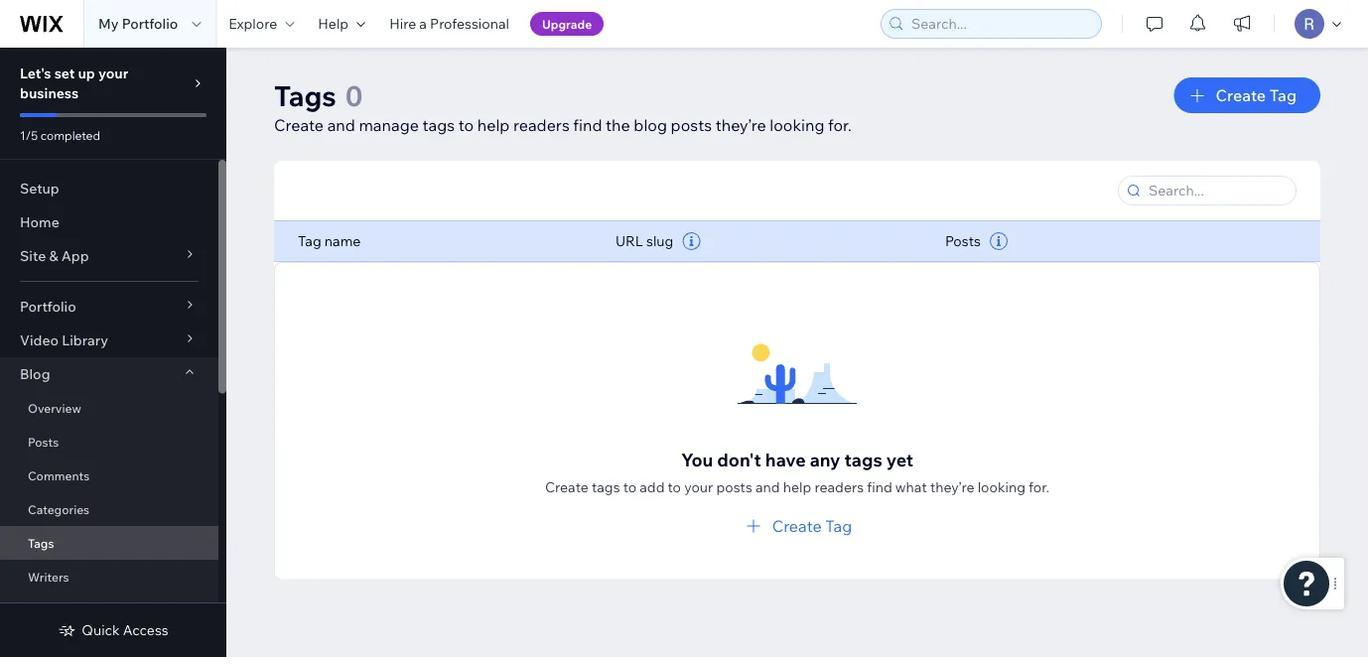 Task type: describe. For each thing, give the bounding box(es) containing it.
find inside tags 0 create and manage tags to help readers find the blog posts they're looking for.
[[573, 115, 602, 135]]

create tag for the right the create tag button
[[1216, 85, 1297, 105]]

writers link
[[0, 560, 218, 594]]

help inside you don't have any tags yet create tags to add to your posts and help readers find what they're looking for.
[[783, 478, 812, 496]]

portfolio button
[[0, 290, 218, 324]]

1 horizontal spatial tag
[[825, 516, 852, 536]]

setup link
[[0, 172, 218, 206]]

readers inside you don't have any tags yet create tags to add to your posts and help readers find what they're looking for.
[[815, 478, 864, 496]]

looking inside tags 0 create and manage tags to help readers find the blog posts they're looking for.
[[770, 115, 825, 135]]

for. inside tags 0 create and manage tags to help readers find the blog posts they're looking for.
[[828, 115, 852, 135]]

tags 0 create and manage tags to help readers find the blog posts they're looking for.
[[274, 78, 852, 135]]

comments
[[28, 468, 90, 483]]

1 horizontal spatial search... field
[[1143, 177, 1290, 205]]

quick access
[[82, 622, 168, 639]]

to inside tags 0 create and manage tags to help readers find the blog posts they're looking for.
[[459, 115, 474, 135]]

blog
[[634, 115, 667, 135]]

monetization link
[[0, 594, 218, 628]]

up
[[78, 65, 95, 82]]

set
[[54, 65, 75, 82]]

sidebar element
[[0, 48, 226, 657]]

let's
[[20, 65, 51, 82]]

don't
[[717, 448, 761, 471]]

1 vertical spatial tag
[[298, 232, 321, 250]]

tags link
[[0, 526, 218, 560]]

site
[[20, 247, 46, 265]]

you
[[681, 448, 713, 471]]

a
[[419, 15, 427, 32]]

1 horizontal spatial create tag button
[[1174, 77, 1321, 113]]

help inside tags 0 create and manage tags to help readers find the blog posts they're looking for.
[[477, 115, 510, 135]]

help
[[318, 15, 349, 32]]

upgrade
[[542, 16, 592, 31]]

tags for tags 0 create and manage tags to help readers find the blog posts they're looking for.
[[274, 78, 336, 113]]

1 horizontal spatial to
[[623, 478, 637, 496]]

create tag for the leftmost the create tag button
[[772, 516, 852, 536]]

readers inside tags 0 create and manage tags to help readers find the blog posts they're looking for.
[[513, 115, 570, 135]]

home
[[20, 213, 59, 231]]

your inside you don't have any tags yet create tags to add to your posts and help readers find what they're looking for.
[[684, 478, 713, 496]]

portfolio inside popup button
[[20, 298, 76, 315]]

hire a professional
[[389, 15, 509, 32]]

video library
[[20, 332, 108, 349]]

&
[[49, 247, 58, 265]]

posts for don't
[[716, 478, 752, 496]]

create inside you don't have any tags yet create tags to add to your posts and help readers find what they're looking for.
[[545, 478, 589, 496]]

upgrade button
[[530, 12, 604, 36]]

0 vertical spatial posts
[[945, 232, 981, 250]]

they're inside you don't have any tags yet create tags to add to your posts and help readers find what they're looking for.
[[930, 478, 975, 496]]

0 horizontal spatial create tag button
[[742, 514, 852, 538]]

writers
[[28, 569, 69, 584]]

tag name
[[298, 232, 361, 250]]

comments link
[[0, 459, 218, 493]]

hire
[[389, 15, 416, 32]]

your inside let's set up your business
[[98, 65, 128, 82]]

for. inside you don't have any tags yet create tags to add to your posts and help readers find what they're looking for.
[[1029, 478, 1050, 496]]

quick access button
[[58, 622, 168, 640]]

access
[[123, 622, 168, 639]]

and inside you don't have any tags yet create tags to add to your posts and help readers find what they're looking for.
[[756, 478, 780, 496]]

professional
[[430, 15, 509, 32]]

url
[[616, 232, 643, 250]]

posts for 0
[[671, 115, 712, 135]]

slug
[[646, 232, 674, 250]]

the
[[606, 115, 630, 135]]

0
[[345, 78, 363, 113]]

help button
[[306, 0, 378, 48]]

have
[[765, 448, 806, 471]]

my
[[98, 15, 119, 32]]

quick
[[82, 622, 120, 639]]

and inside tags 0 create and manage tags to help readers find the blog posts they're looking for.
[[327, 115, 355, 135]]

video library button
[[0, 324, 218, 357]]

1 horizontal spatial portfolio
[[122, 15, 178, 32]]

hire a professional link
[[378, 0, 521, 48]]



Task type: locate. For each thing, give the bounding box(es) containing it.
0 horizontal spatial your
[[98, 65, 128, 82]]

portfolio
[[122, 15, 178, 32], [20, 298, 76, 315]]

1/5
[[20, 128, 38, 142]]

1 horizontal spatial tags
[[592, 478, 620, 496]]

blog button
[[0, 357, 218, 391]]

0 vertical spatial and
[[327, 115, 355, 135]]

yet
[[887, 448, 914, 471]]

1 horizontal spatial posts
[[716, 478, 752, 496]]

1 horizontal spatial posts
[[945, 232, 981, 250]]

1 vertical spatial find
[[867, 478, 892, 496]]

1 vertical spatial looking
[[978, 478, 1026, 496]]

your
[[98, 65, 128, 82], [684, 478, 713, 496]]

and down 0 at the left of page
[[327, 115, 355, 135]]

video
[[20, 332, 59, 349]]

looking
[[770, 115, 825, 135], [978, 478, 1026, 496]]

readers
[[513, 115, 570, 135], [815, 478, 864, 496]]

you don't have any tags yet create tags to add to your posts and help readers find what they're looking for.
[[545, 448, 1050, 496]]

0 vertical spatial they're
[[716, 115, 766, 135]]

readers left the at the left top
[[513, 115, 570, 135]]

0 horizontal spatial readers
[[513, 115, 570, 135]]

tags left 0 at the left of page
[[274, 78, 336, 113]]

0 horizontal spatial posts
[[671, 115, 712, 135]]

0 horizontal spatial find
[[573, 115, 602, 135]]

create
[[1216, 85, 1266, 105], [274, 115, 324, 135], [545, 478, 589, 496], [772, 516, 822, 536]]

they're
[[716, 115, 766, 135], [930, 478, 975, 496]]

tags up writers
[[28, 536, 54, 551]]

tags right 'manage'
[[423, 115, 455, 135]]

0 horizontal spatial posts
[[28, 434, 59, 449]]

categories link
[[0, 493, 218, 526]]

0 horizontal spatial tags
[[28, 536, 54, 551]]

0 vertical spatial tag
[[1270, 85, 1297, 105]]

and
[[327, 115, 355, 135], [756, 478, 780, 496]]

home link
[[0, 206, 218, 239]]

create tag button
[[1174, 77, 1321, 113], [742, 514, 852, 538]]

business
[[20, 84, 79, 102]]

0 horizontal spatial tag
[[298, 232, 321, 250]]

0 horizontal spatial they're
[[716, 115, 766, 135]]

0 horizontal spatial create tag
[[772, 516, 852, 536]]

app
[[61, 247, 89, 265]]

1 horizontal spatial your
[[684, 478, 713, 496]]

1 vertical spatial your
[[684, 478, 713, 496]]

1 vertical spatial and
[[756, 478, 780, 496]]

1 vertical spatial they're
[[930, 478, 975, 496]]

0 vertical spatial posts
[[671, 115, 712, 135]]

1 vertical spatial posts
[[28, 434, 59, 449]]

1/5 completed
[[20, 128, 100, 142]]

posts inside sidebar element
[[28, 434, 59, 449]]

0 vertical spatial your
[[98, 65, 128, 82]]

0 horizontal spatial to
[[459, 115, 474, 135]]

find left the at the left top
[[573, 115, 602, 135]]

posts down don't
[[716, 478, 752, 496]]

what
[[896, 478, 927, 496]]

1 horizontal spatial readers
[[815, 478, 864, 496]]

posts link
[[0, 425, 218, 459]]

1 vertical spatial posts
[[716, 478, 752, 496]]

help
[[477, 115, 510, 135], [783, 478, 812, 496]]

0 vertical spatial create tag button
[[1174, 77, 1321, 113]]

1 horizontal spatial for.
[[1029, 478, 1050, 496]]

explore
[[229, 15, 277, 32]]

2 vertical spatial tag
[[825, 516, 852, 536]]

find
[[573, 115, 602, 135], [867, 478, 892, 496]]

0 vertical spatial help
[[477, 115, 510, 135]]

for.
[[828, 115, 852, 135], [1029, 478, 1050, 496]]

1 horizontal spatial create tag
[[1216, 85, 1297, 105]]

add
[[640, 478, 665, 496]]

0 horizontal spatial search... field
[[906, 10, 1095, 38]]

1 vertical spatial readers
[[815, 478, 864, 496]]

0 horizontal spatial for.
[[828, 115, 852, 135]]

setup
[[20, 180, 59, 197]]

0 horizontal spatial tags
[[423, 115, 455, 135]]

categories
[[28, 502, 90, 517]]

they're right blog
[[716, 115, 766, 135]]

1 vertical spatial tags
[[845, 448, 883, 471]]

create tag
[[1216, 85, 1297, 105], [772, 516, 852, 536]]

1 vertical spatial create tag
[[772, 516, 852, 536]]

1 horizontal spatial help
[[783, 478, 812, 496]]

0 vertical spatial portfolio
[[122, 15, 178, 32]]

portfolio up the video
[[20, 298, 76, 315]]

1 vertical spatial create tag button
[[742, 514, 852, 538]]

tags inside sidebar element
[[28, 536, 54, 551]]

my portfolio
[[98, 15, 178, 32]]

tags inside tags 0 create and manage tags to help readers find the blog posts they're looking for.
[[274, 78, 336, 113]]

completed
[[41, 128, 100, 142]]

2 horizontal spatial tags
[[845, 448, 883, 471]]

overview
[[28, 401, 81, 416]]

your down you
[[684, 478, 713, 496]]

posts inside you don't have any tags yet create tags to add to your posts and help readers find what they're looking for.
[[716, 478, 752, 496]]

1 vertical spatial search... field
[[1143, 177, 1290, 205]]

tags
[[274, 78, 336, 113], [28, 536, 54, 551]]

tags
[[423, 115, 455, 135], [845, 448, 883, 471], [592, 478, 620, 496]]

0 vertical spatial find
[[573, 115, 602, 135]]

readers down any at the right bottom of page
[[815, 478, 864, 496]]

1 vertical spatial help
[[783, 478, 812, 496]]

2 horizontal spatial tag
[[1270, 85, 1297, 105]]

find inside you don't have any tags yet create tags to add to your posts and help readers find what they're looking for.
[[867, 478, 892, 496]]

posts
[[671, 115, 712, 135], [716, 478, 752, 496]]

monetization
[[28, 603, 102, 618]]

tags for tags
[[28, 536, 54, 551]]

1 horizontal spatial they're
[[930, 478, 975, 496]]

tag
[[1270, 85, 1297, 105], [298, 232, 321, 250], [825, 516, 852, 536]]

1 horizontal spatial looking
[[978, 478, 1026, 496]]

your right up at the left top of page
[[98, 65, 128, 82]]

they're inside tags 0 create and manage tags to help readers find the blog posts they're looking for.
[[716, 115, 766, 135]]

let's set up your business
[[20, 65, 128, 102]]

to left add
[[623, 478, 637, 496]]

0 horizontal spatial looking
[[770, 115, 825, 135]]

0 horizontal spatial and
[[327, 115, 355, 135]]

0 vertical spatial looking
[[770, 115, 825, 135]]

blog
[[20, 365, 50, 383]]

posts
[[945, 232, 981, 250], [28, 434, 59, 449]]

tags left add
[[592, 478, 620, 496]]

1 horizontal spatial and
[[756, 478, 780, 496]]

overview link
[[0, 391, 218, 425]]

library
[[62, 332, 108, 349]]

they're right what
[[930, 478, 975, 496]]

1 vertical spatial tags
[[28, 536, 54, 551]]

looking inside you don't have any tags yet create tags to add to your posts and help readers find what they're looking for.
[[978, 478, 1026, 496]]

0 horizontal spatial help
[[477, 115, 510, 135]]

0 vertical spatial tags
[[423, 115, 455, 135]]

0 vertical spatial search... field
[[906, 10, 1095, 38]]

posts inside tags 0 create and manage tags to help readers find the blog posts they're looking for.
[[671, 115, 712, 135]]

Search... field
[[906, 10, 1095, 38], [1143, 177, 1290, 205]]

site & app
[[20, 247, 89, 265]]

manage
[[359, 115, 419, 135]]

2 horizontal spatial to
[[668, 478, 681, 496]]

portfolio right the "my"
[[122, 15, 178, 32]]

0 vertical spatial readers
[[513, 115, 570, 135]]

1 horizontal spatial find
[[867, 478, 892, 496]]

url slug
[[616, 232, 674, 250]]

1 vertical spatial portfolio
[[20, 298, 76, 315]]

and down have
[[756, 478, 780, 496]]

find left what
[[867, 478, 892, 496]]

tags inside tags 0 create and manage tags to help readers find the blog posts they're looking for.
[[423, 115, 455, 135]]

tags left yet
[[845, 448, 883, 471]]

any
[[810, 448, 841, 471]]

to
[[459, 115, 474, 135], [623, 478, 637, 496], [668, 478, 681, 496]]

0 vertical spatial tags
[[274, 78, 336, 113]]

create inside tags 0 create and manage tags to help readers find the blog posts they're looking for.
[[274, 115, 324, 135]]

name
[[325, 232, 361, 250]]

0 horizontal spatial portfolio
[[20, 298, 76, 315]]

0 vertical spatial create tag
[[1216, 85, 1297, 105]]

2 vertical spatial tags
[[592, 478, 620, 496]]

1 vertical spatial for.
[[1029, 478, 1050, 496]]

to right add
[[668, 478, 681, 496]]

site & app button
[[0, 239, 218, 273]]

1 horizontal spatial tags
[[274, 78, 336, 113]]

to right 'manage'
[[459, 115, 474, 135]]

posts right blog
[[671, 115, 712, 135]]

0 vertical spatial for.
[[828, 115, 852, 135]]



Task type: vqa. For each thing, say whether or not it's contained in the screenshot.
the bottom Readers
yes



